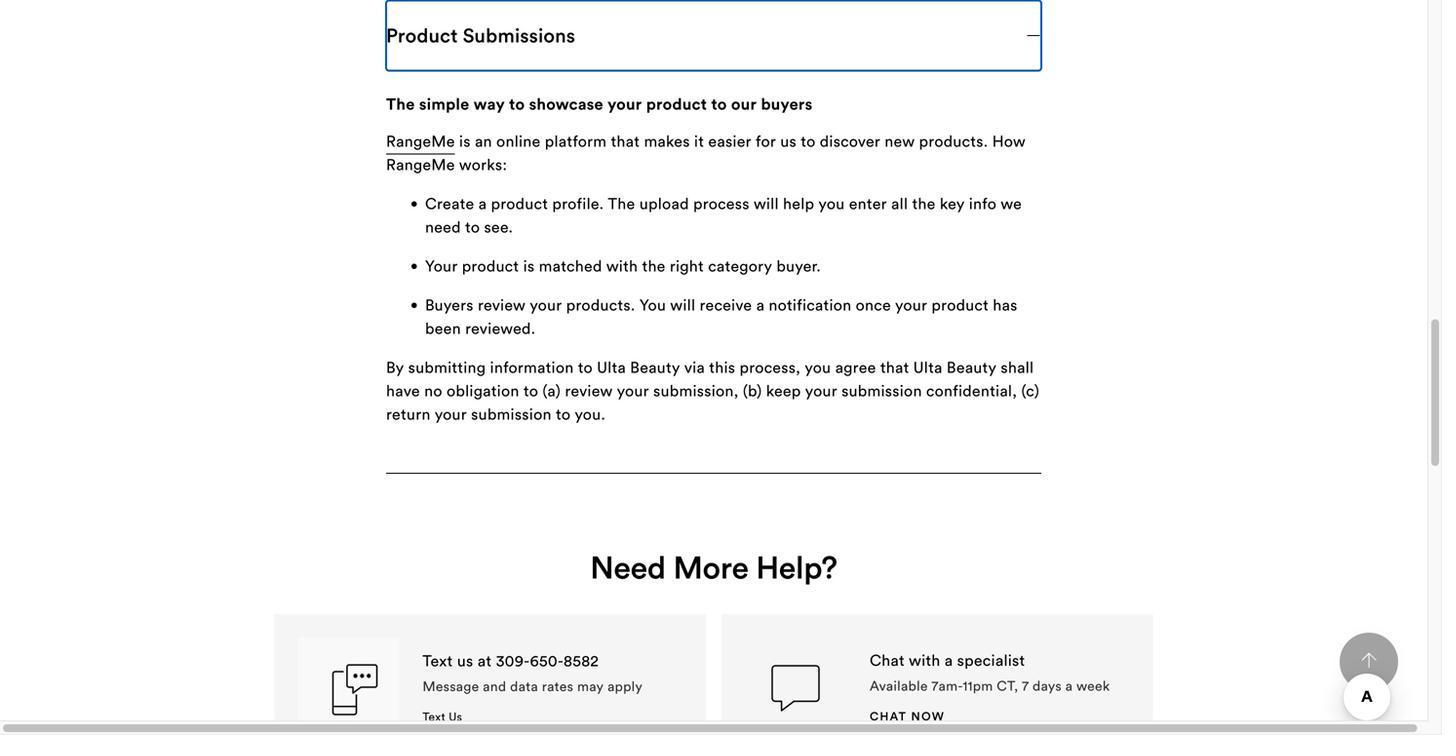 Task type: locate. For each thing, give the bounding box(es) containing it.
your inside review all items and quantities in your cart. if needed, you can "remove" or "save for later" as needed.
[[631, 262, 663, 282]]

1 vertical spatial text
[[423, 710, 446, 724]]

misuse
[[486, 319, 536, 339]]

"secured
[[520, 591, 586, 611]]

0 vertical spatial "make
[[597, 43, 643, 63]]

0 vertical spatial placed
[[441, 568, 489, 588]]

bag.
[[906, 43, 938, 63]]

coupon, for items,
[[917, 348, 977, 368]]

bag inside tip! if you are expecting a gift with purchase, be sure to check for the gift and that you met the qualifications for it before checking out! some will automatically add to your bag if qualifications are met, and some will need to be added before checking out.
[[425, 534, 454, 555]]

items,
[[939, 325, 983, 345]]

ultamate for ultamate rewards mastercard
[[402, 63, 452, 78]]

date.
[[524, 313, 561, 333]]

0 vertical spatial packages
[[518, 227, 586, 247]]

2 friday from the left
[[971, 0, 1016, 2]]

that inside this shipping method is available for shipments to contiguous u.s. states, alaska and hawaii addresses only. same day delivery is a service we offer to deliver beauty from your local store as fast as possible--all through our partner, doordash. the same day delivery order cutoff time is based on your local store's closing time; you'll see that at checkout. orders placed after the cutoff time will deliver the following day.
[[894, 544, 923, 564]]

if inside ! brands, products, services and categories that are excluded or restricted from ulta beauty coupons and promotions are subject to change without notice. please review the specific exclusions or restrictions with each ulta beauty coupon or promotion prior to redemption. for ulta.com shoppers, items excluded from coupons and promotions will be indicated in the shopping basket. if you have questions, please contact an ulta beauty store associate or ulta.com customer service representative.
[[974, 513, 984, 533]]

backorder
[[488, 181, 561, 201]]

haul down rare
[[897, 6, 931, 26]]

can inside to locate your desired location! once located, scroll past store details, availability, and services menu to "brands in store". here, you can find your product by first narrowing down to the brand!
[[461, 266, 486, 286]]

chanel, up item,
[[425, 0, 495, 2]]

1 shipments from the top
[[655, 352, 729, 372]]

capabilities
[[658, 204, 741, 224]]

before up the need
[[630, 515, 680, 535]]

outside
[[889, 376, 943, 396]]

and inside the under shipping type, you will confirm your payment method and ultamate rewards members will have the ability to redeem points if they would like to! to redeem points
[[825, 700, 852, 720]]

if inside to checkout, click on the bag in the top right corner. if you would like the order to be shipped, choose "ship". if you would like to pick up your order in store or curbside, choose "pick up" on the mobile app or "pickup in store" if on ulta.com. same day delivery may be chosen for applicable stores when on ulta.com through "pickup in store" as well.
[[737, 164, 747, 184]]

makes inside is an online platform that makes it easier for us to discover new products. how rangeme works:
[[644, 131, 690, 151]]

1 5 from the left
[[474, 6, 483, 26]]

valid
[[425, 224, 461, 244]]

no down standard.
[[874, 660, 890, 674]]

"pick
[[386, 164, 423, 184]]

2 text from the top
[[423, 710, 446, 724]]

up inside to checkout, click on the bag in the top right corner. if you would like the order to be shipped, choose "ship". if you would like to pick up your order in store or curbside, choose "pick up" on the mobile app or "pickup in store" if on ulta.com. same day delivery may be chosen for applicable stores when on ulta.com through "pickup in store" as well.
[[738, 141, 757, 161]]

0 vertical spatial coupon,
[[917, 348, 977, 368]]

for up the clearance in the top left of the page
[[552, 6, 572, 26]]

returns down the "provide"
[[425, 225, 481, 245]]

applicable up see.
[[467, 188, 542, 208]]

several
[[882, 204, 933, 224]]

2 chat from the top
[[870, 709, 908, 724]]

2 horizontal spatial when
[[812, 157, 852, 177]]

may down how
[[986, 164, 1016, 184]]

1 vertical spatial shipment
[[637, 643, 704, 663]]

we
[[420, 0, 441, 1], [882, 24, 903, 44], [943, 87, 964, 107], [851, 108, 872, 128], [631, 157, 653, 177], [1010, 157, 1031, 177], [1001, 194, 1022, 214], [857, 296, 878, 316], [779, 497, 800, 517]]

wrap
[[526, 4, 563, 24]]

you'll
[[823, 544, 861, 564]]

order inside before checking out, choose "make this order a gift" in your shopping bag. this will give the option to opt into the gift being wrapped (toggle option), and to include a personalized message with the order up to 250 characters.
[[681, 43, 724, 63]]

make
[[464, 348, 502, 368]]

there.
[[756, 372, 798, 392]]

0 horizontal spatial during
[[480, 179, 526, 199]]

0 vertical spatial cannot
[[425, 68, 478, 88]]

during inside returns must be accompanied by all original components. your order confirmation e-mail and physical card are required to complete an in- store return or exchange. if you are unable to return the product with its receipt and we are unable to verify the original purchase price of the product, your refund will be in the form of an in- store credit equal to the lowest selling price at which the product was sold by ulta beauty during the 90-day period preceding the return. guests will be asked to provide a valid government issued id (i.e. driver's license, state or military id). returns with a gift receipt can be exchanged for different product or an in-store credit. in order to offer the best shopping and product-return experience to as many guests as possible, ulta beauty reserves the right to limit returns if we have reason to suspect misuse of our generous returns policy (such as excessive returns, reseller activity, or fraud). items purchased from other retailers, dealers or resellers and not directly from ulta beauty are not eligible for return, refund or exchange, including ulta beauty at target. purchases made at ulta beauty or ulta.com may not be returned or exchanged at an ulta beauty at target location.
[[480, 179, 526, 199]]

0 vertical spatial into
[[512, 67, 541, 87]]

in- inside to redeem an ulta beauty with a valid coupon code, place all items you would like to purchase in your shopping basket. redeem your coupon by entering the coupon code in the space provided and click apply code. if the coupon code is valid, the applicable discount or promotion will appear in the shopping basket. please note that not all in-store coupons and promotions can be redeemed on ulta.com and not all ulta.com coupons
[[978, 705, 997, 725]]

1 horizontal spatial under
[[883, 614, 926, 634]]

need down create
[[425, 217, 461, 237]]

not down visa
[[409, 181, 433, 201]]

for inside to checkout, click on the bag in the top right corner. if you would like the order to be shipped, choose "ship". if you would like to pick up your order in store or curbside, choose "pick up" on the mobile app or "pickup in store" if on ulta.com. same day delivery may be chosen for applicable stores when on ulta.com through "pickup in store" as well.
[[442, 188, 463, 208]]

for down email
[[756, 131, 777, 151]]

redeemed down online.
[[505, 68, 578, 88]]

choose inside before checking out, choose "make this order a gift" in your shopping bag. this will give the option to opt into the gift being wrapped (toggle option), and to include a personalized message with the order up to 250 characters.
[[541, 43, 593, 63]]

looking
[[389, 220, 447, 240]]

process
[[694, 194, 750, 214]]

not up preceding
[[686, 157, 710, 177]]

0 horizontal spatial prior
[[517, 146, 552, 166]]

1 horizontal spatial bag
[[571, 117, 599, 137]]

deals, up before
[[425, 6, 470, 26]]

0 vertical spatial issued
[[626, 202, 672, 222]]

0 vertical spatial receipt
[[764, 108, 815, 128]]

deliver
[[464, 227, 514, 247], [862, 497, 911, 517], [673, 568, 722, 588]]

transit inside **total delivery time includes processing and carrier transit time. business days do not include saturdays, sundays, or holidays.
[[769, 106, 815, 126]]

used
[[624, 4, 658, 24]]

time up checkout".
[[607, 568, 640, 588]]

if down payment
[[731, 724, 741, 736]]

ulta inside simply bring the item(s) you wish to return to any ulta beauty store and ask one of our associates to assist you in making a return--we'll be happy to help!
[[747, 667, 777, 687]]

1 vertical spatial redeemed
[[650, 341, 723, 361]]

business right 2
[[767, 643, 829, 663]]

1 horizontal spatial other
[[647, 107, 685, 127]]

friday up spring
[[830, 0, 874, 2]]

before
[[630, 515, 680, 535], [895, 534, 945, 555]]

stores up redeem
[[645, 628, 690, 648]]

directly up summary,
[[899, 366, 954, 386]]

day down the "beauty" on the bottom
[[936, 521, 964, 541]]

add for field.
[[1005, 434, 1033, 454]]

0 vertical spatial for
[[980, 262, 1004, 282]]

do inside in the event that an item becomes out of stock after your order is submitted, we will ship the rest of the items in your order and send you an email indicating that one of your selected items is out of stock. you will not be charged for the out-of-stock item. rainchecks are not available, and we will not ship the item when it is back in stock, as we do not have a backorder system.
[[386, 181, 405, 201]]

1 your from the top
[[425, 62, 459, 82]]

credit/debit
[[532, 702, 619, 722]]

you inside ! brands, products, services and categories that are excluded or restricted from ulta beauty coupons and promotions are subject to change without notice. please review the specific exclusions or restrictions with each ulta beauty coupon or promotion prior to redemption. for ulta.com shoppers, items excluded from coupons and promotions will be indicated in the shopping basket. if you have questions, please contact an ulta beauty store associate or ulta.com customer service representative.
[[988, 513, 1015, 533]]

space
[[414, 681, 456, 701]]

top
[[648, 117, 672, 137]]

bag down the simple way to showcase your product to our buyers
[[571, 117, 599, 137]]

that inside ulta beauty makes every effort to ensure that all of the merchandise we feature is in stock when shopping online.
[[685, 24, 714, 44]]

0 horizontal spatial friday
[[830, 0, 874, 2]]

the inside our standard shipping combines the capabilities of ups, usps, and several regional carriers to deliver packages to you more efficiently.
[[630, 204, 654, 224]]

coupons down the discount
[[386, 728, 448, 736]]

1 vertical spatial other
[[802, 266, 840, 286]]

0 vertical spatial time
[[502, 106, 535, 126]]

item
[[803, 43, 835, 63], [531, 87, 563, 107], [776, 157, 808, 177], [497, 220, 529, 240]]

1 horizontal spatial list
[[664, 220, 685, 240]]

same down of-
[[845, 164, 885, 184]]

no for personal check
[[874, 610, 890, 625]]

change
[[463, 466, 515, 486], [386, 638, 439, 658]]

valid inside returns must be accompanied by all original components. your order confirmation e-mail and physical card are required to complete an in- store return or exchange. if you are unable to return the product with its receipt and we are unable to verify the original purchase price of the product, your refund will be in the form of an in- store credit equal to the lowest selling price at which the product was sold by ulta beauty during the 90-day period preceding the return. guests will be asked to provide a valid government issued id (i.e. driver's license, state or military id). returns with a gift receipt can be exchanged for different product or an in-store credit. in order to offer the best shopping and product-return experience to as many guests as possible, ulta beauty reserves the right to limit returns if we have reason to suspect misuse of our generous returns policy (such as excessive returns, reseller activity, or fraud). items purchased from other retailers, dealers or resellers and not directly from ulta beauty are not eligible for return, refund or exchange, including ulta beauty at target. purchases made at ulta beauty or ulta.com may not be returned or exchanged at an ulta beauty at target location.
[[497, 202, 531, 222]]

submission
[[842, 381, 923, 401], [471, 404, 552, 424]]

1 orders from the top
[[386, 568, 436, 588]]

is inside the this allows packages to arrive on saturday as well as any other business day. tracking is available through our website, your confirmation or shipment emails, and will indicate the estimated delivery date.
[[1010, 266, 1022, 286]]

1 horizontal spatial confirmation
[[646, 290, 738, 310]]

0 horizontal spatial desktop,
[[600, 411, 663, 431]]

for down personal
[[386, 628, 410, 648]]

this inside "by submitting information to ulta beauty via this process, you agree that ulta beauty shall have no obligation to (a) review your submission, (b) keep your submission confidential, (c) return your submission to you."
[[710, 357, 736, 377]]

2 vertical spatial within
[[517, 553, 562, 573]]

up up send
[[657, 90, 675, 110]]

0 vertical spatial chat
[[870, 651, 905, 671]]

2 horizontal spatial stores
[[708, 220, 752, 240]]

to inside is an online platform that makes it easier for us to discover new products. how rangeme works:
[[801, 131, 816, 151]]

0 vertical spatial ultamate
[[402, 63, 452, 78]]

0 vertical spatial click
[[483, 117, 517, 137]]

chanel, up the $10,
[[553, 0, 623, 2]]

bags,
[[513, 0, 552, 1]]

1 vertical spatial issued
[[571, 530, 617, 550]]

0 vertical spatial items.
[[834, 0, 879, 1]]

under shipping type, you will confirm your payment method and ultamate rewards members will have the ability to redeem points if they would like to! to redeem points
[[386, 700, 1028, 736]]

ulta beauty processing time
[[386, 605, 604, 626]]

shipment inside the this allows packages to arrive on saturday as well as any other business day. tracking is available through our website, your confirmation or shipment emails, and will indicate the estimated delivery date.
[[762, 290, 829, 310]]

each
[[386, 490, 421, 510]]

can inside once ready, press "secured checkout". if shopping ulta.com on desktop, this is to the right of the screen. here you should confirm your shipping address. under there, you can change your shipping type. note, the shipping type defaults to standard. if you would like premium or expedited, update accordingly.
[[1008, 614, 1034, 634]]

store"
[[688, 164, 733, 184], [865, 188, 910, 208]]

not down olaplex,
[[706, 4, 730, 24]]

in inside returns must be accompanied by all original components. your order confirmation e-mail and physical card are required to complete an in- store return or exchange. if you are unable to return the product with its receipt and we are unable to verify the original purchase price of the product, your refund will be in the form of an in- store credit equal to the lowest selling price at which the product was sold by ulta beauty during the 90-day period preceding the return. guests will be asked to provide a valid government issued id (i.e. driver's license, state or military id). returns with a gift receipt can be exchanged for different product or an in-store credit. in order to offer the best shopping and product-return experience to as many guests as possible, ulta beauty reserves the right to limit returns if we have reason to suspect misuse of our generous returns policy (such as excessive returns, reseller activity, or fraud). items purchased from other retailers, dealers or resellers and not directly from ulta beauty are not eligible for return, refund or exchange, including ulta beauty at target. purchases made at ulta beauty or ulta.com may not be returned or exchanged at an ulta beauty at target location.
[[876, 132, 889, 152]]

delivery up met, at the left bottom of page
[[631, 497, 691, 517]]

down
[[753, 266, 793, 286]]

like inside to redeem an ulta beauty with a valid coupon code, place all items you would like to purchase in your shopping basket. redeem your coupon by entering the coupon code in the space provided and click apply code. if the coupon code is valid, the applicable discount or promotion will appear in the shopping basket. please note that not all in-store coupons and promotions can be redeemed on ulta.com and not all ulta.com coupons
[[952, 635, 978, 655]]

1 chat from the top
[[870, 651, 905, 671]]

0 vertical spatial include
[[543, 43, 596, 63]]

2 orders from the top
[[386, 643, 436, 663]]

1 vertical spatial based
[[529, 544, 573, 564]]

2 horizontal spatial stock
[[996, 24, 1036, 44]]

within inside please note: individual items within an order cannot be bagged, wrapped, or boxed separately. oversized/overweight items are not eligible for gift services.
[[619, 129, 663, 149]]

order up cards.
[[681, 43, 724, 63]]

0 horizontal spatial eligible
[[535, 389, 588, 409]]

business down menu
[[844, 266, 907, 286]]

1 vertical spatial directly
[[899, 366, 954, 386]]

0 vertical spatial states,
[[898, 352, 946, 372]]

may up effort
[[567, 4, 597, 24]]

met,
[[609, 534, 644, 555]]

local
[[386, 521, 421, 541], [636, 544, 670, 564]]

confirmation up exchange.
[[507, 62, 602, 82]]

and inside our standard shipping combines the capabilities of ups, usps, and several regional carriers to deliver packages to you more efficiently.
[[851, 204, 878, 224]]

is up offer.
[[845, 87, 857, 107]]

n°1
[[500, 0, 524, 2]]

deliver down the master card credit card
[[464, 227, 514, 247]]

purchase up oversized/overweight
[[512, 132, 578, 152]]

0 vertical spatial us
[[781, 131, 797, 151]]

items. up spring
[[834, 0, 879, 1]]

orders up redeeming
[[386, 568, 436, 588]]

0 vertical spatial gift"
[[743, 43, 777, 63]]

once inside to locate your desired location! once located, scroll past store details, availability, and services menu to "brands in store". here, you can find your product by first narrowing down to the brand!
[[386, 243, 425, 263]]

ship down easier
[[714, 157, 744, 177]]

credit.
[[425, 249, 472, 269]]

0 vertical spatial directly
[[761, 325, 816, 345]]

selling
[[655, 155, 702, 175]]

2 horizontal spatial please
[[808, 705, 855, 725]]

is left &
[[963, 24, 975, 44]]

charges
[[482, 43, 539, 63]]

shoppers,
[[915, 490, 987, 510]]

this inside once ready, press "secured checkout". if shopping ulta.com on desktop, this is to the right of the screen. here you should confirm your shipping address. under there, you can change your shipping type. note, the shipping type defaults to standard. if you would like premium or expedited, update accordingly.
[[917, 591, 943, 611]]

(a)
[[543, 381, 561, 401]]

restrictions
[[923, 466, 1004, 486]]

2 horizontal spatial days
[[1033, 678, 1062, 695]]

1 horizontal spatial a
[[615, 434, 626, 454]]

if inside the under shipping type, you will confirm your payment method and ultamate rewards members will have the ability to redeem points if they would like to! to redeem points
[[731, 724, 741, 736]]

may inside yes, we offer gift bags, including a decorative ribbon on most items. in rare instances, and based on item, gift wrap may be used but is not an available option during check out.
[[567, 4, 597, 24]]

id
[[676, 202, 692, 222]]

1 chanel, from the left
[[425, 0, 495, 2]]

shipments for is
[[655, 474, 729, 494]]

following
[[754, 568, 821, 588]]

stores down process
[[708, 220, 752, 240]]

if down charged
[[737, 164, 747, 184]]

do
[[964, 106, 983, 126], [386, 181, 405, 201]]

1 vertical spatial no
[[874, 610, 890, 625]]

availability.
[[786, 329, 867, 349]]

gift" up location.
[[631, 434, 664, 454]]

check inside yes, we offer gift bags, including a decorative ribbon on most items. in rare instances, and based on item, gift wrap may be used but is not an available option during check out.
[[926, 4, 969, 24]]

valid up you.
[[598, 380, 632, 400]]

1 vertical spatial need
[[757, 534, 795, 555]]

0 vertical spatial online
[[497, 131, 541, 151]]

0 vertical spatial some
[[513, 302, 552, 322]]

2 cannot from the top
[[425, 107, 478, 127]]

1 text from the top
[[423, 651, 453, 671]]

2 horizontal spatial same
[[892, 521, 932, 541]]

0 vertical spatial cart.
[[667, 262, 701, 282]]

price up lowest
[[582, 132, 619, 152]]

or inside on mobile app and the mobile version of ulta.com, directly under the list of items, the options to make the order a gift and add a coupon are available. to add a coupon, click on "enter a coupon code" and enter or paste the code there.
[[625, 372, 640, 392]]

for up some
[[821, 490, 844, 510]]

that inside to redeem an ulta beauty with a valid coupon code, place all items you would like to purchase in your shopping basket. redeem your coupon by entering the coupon code in the space provided and click apply code. if the coupon code is valid, the applicable discount or promotion will appear in the shopping basket. please note that not all in-store coupons and promotions can be redeemed on ulta.com and not all ulta.com coupons
[[896, 705, 925, 725]]

to inside to redeem an ulta beauty with a valid coupon code, place all items you would like to purchase in your shopping basket. redeem your coupon by entering the coupon code in the space provided and click apply code. if the coupon code is valid, the applicable discount or promotion will appear in the shopping basket. please note that not all in-store coupons and promotions can be redeemed on ulta.com and not all ulta.com coupons
[[982, 635, 997, 655]]

0 vertical spatial during
[[875, 4, 922, 24]]

on inside if shopping ulta.com through desktop, on the right above the order summary, you have the option to "make this order a gift" or "add coupon code". choose as needed. to add a coupon, simply enter or copy the coupon code into the "enter coupon" open field.
[[667, 411, 685, 431]]

up inside before checking out, choose "make this order a gift" in your shopping bag. this will give the option to opt into the gift being wrapped (toggle option), and to include a personalized message with the order up to 250 characters.
[[657, 90, 675, 110]]

basket. down shoppers,
[[918, 513, 970, 533]]

note inside it is important to note that not all items available online are available in store. when checking out, if you choose to pick up in store, those items will show as not available within the cart. you have the option to either have your entire order shipped or remove the items not available in store prior to checking out.
[[514, 368, 546, 388]]

"make inside before checking out, choose "make this order a gift" in your shopping bag. this will give the option to opt into the gift being wrapped (toggle option), and to include a personalized message with the order up to 250 characters.
[[597, 43, 643, 63]]

to checkout, click on the bag in the top right corner. if you would like the order to be shipped, choose "ship". if you would like to pick up your order in store or curbside, choose "pick up" on the mobile app or "pickup in store" if on ulta.com. same day delivery may be chosen for applicable stores when on ulta.com through "pickup in store" as well.
[[386, 117, 1041, 208]]

available
[[870, 678, 928, 695]]

cannot for cannot be redeemed for cash or gift cards.
[[425, 68, 478, 88]]

to left bag"
[[550, 329, 567, 349]]

ups,
[[764, 204, 799, 224]]

processing,
[[715, 43, 798, 63]]

show
[[846, 391, 884, 411]]

!
[[759, 419, 764, 439]]

if down the "provide"
[[444, 225, 455, 246]]

card up "add
[[539, 312, 563, 326]]

selection,
[[839, 43, 909, 63]]

help
[[783, 194, 815, 214]]

is inside once ready, press "secured checkout". if shopping ulta.com on desktop, this is to the right of the screen. here you should confirm your shipping address. under there, you can change your shipping type. note, the shipping type defaults to standard. if you would like premium or expedited, update accordingly.
[[947, 591, 959, 611]]

the up please
[[386, 94, 415, 114]]

1 cannot from the top
[[425, 68, 478, 88]]

if inside tip! if you are expecting a gift with purchase, be sure to check for the gift and that you met the qualifications for it before checking out! some will automatically add to your bag if qualifications are met, and some will need to be added before checking out.
[[421, 495, 432, 516]]

items. inside yes, we offer gift bags, including a decorative ribbon on most items. in rare instances, and based on item, gift wrap may be used but is not an available option during check out.
[[834, 0, 879, 1]]

need more help?
[[590, 548, 838, 587]]

shipping for items.
[[415, 43, 477, 63]]

0 vertical spatial enter
[[849, 194, 888, 214]]

the up visit
[[608, 194, 636, 214]]

0 horizontal spatial under
[[386, 700, 430, 720]]

ulta.com inside if shopping ulta.com through desktop, on the right above the order summary, you have the option to "make this order a gift" or "add coupon code". choose as needed. to add a coupon, simply enter or copy the coupon code into the "enter coupon" open field.
[[472, 411, 535, 431]]

1 vertical spatial "pickup
[[788, 188, 844, 208]]

your inside before checking out, choose "make this order a gift" in your shopping bag. this will give the option to opt into the gift being wrapped (toggle option), and to include a personalized message with the order up to 250 characters.
[[799, 43, 831, 63]]

days right the 7
[[1033, 678, 1062, 695]]

directly up the available.
[[761, 325, 816, 345]]

stock right &
[[996, 24, 1036, 44]]

rangeme inside is an online platform that makes it easier for us to discover new products. how rangeme works:
[[386, 155, 455, 175]]

brands,
[[768, 419, 823, 439]]

0 vertical spatial transit
[[769, 106, 815, 126]]

0 horizontal spatial experience
[[586, 399, 665, 419]]

not inside **total delivery time includes processing and carrier transit time. business days do not include saturdays, sundays, or holidays.
[[987, 106, 1011, 126]]

may inside if you are on the product page, you may also choose the "check in-store availability" option under the "add to bag" button to check in store availability.
[[647, 305, 677, 325]]

as inside review all items and quantities in your cart. if needed, you can "remove" or "save for later" as needed.
[[435, 286, 450, 306]]

1 vertical spatial chat
[[870, 709, 908, 724]]

submission down agree
[[842, 381, 923, 401]]

change inside once ready, press "secured checkout". if shopping ulta.com on desktop, this is to the right of the screen. here you should confirm your shipping address. under there, you can change your shipping type. note, the shipping type defaults to standard. if you would like premium or expedited, update accordingly.
[[386, 638, 439, 658]]

or inside it is important to note that not all items available online are available in store. when checking out, if you choose to pick up in store, those items will show as not available within the cart. you have the option to either have your entire order shipped or remove the items not available in store prior to checking out.
[[940, 415, 955, 435]]

order inside '*all shipping charges include handling, order processing, item selection, packaging and transportation of items.'
[[671, 43, 711, 63]]

customer
[[922, 536, 993, 556]]

code inside if shopping ulta.com through desktop, on the right above the order summary, you have the option to "make this order a gift" or "add coupon code". choose as needed. to add a coupon, simply enter or copy the coupon code into the "enter coupon" open field.
[[701, 458, 736, 478]]

all inside it is important to note that not all items available online are available in store. when checking out, if you choose to pick up in store, those items will show as not available within the cart. you have the option to either have your entire order shipped or remove the items not available in store prior to checking out.
[[612, 368, 628, 388]]

1 vertical spatial out,
[[456, 391, 485, 411]]

1 once from the top
[[386, 243, 425, 263]]

no for merchandise credit
[[874, 660, 890, 674]]

contiguous
[[780, 352, 860, 372], [386, 399, 467, 419], [753, 474, 833, 494]]

0 horizontal spatial confirmation
[[507, 62, 602, 82]]

made
[[503, 436, 543, 456], [493, 628, 534, 648]]

express
[[458, 312, 500, 326]]

no up submission,
[[681, 362, 697, 376]]

shipping for hawaii,
[[420, 352, 482, 372]]

will inside it is important to note that not all items available online are available in store. when checking out, if you choose to pick up in store, those items will show as not available within the cart. you have the option to either have your entire order shipped or remove the items not available in store prior to checking out.
[[817, 391, 842, 411]]

1 black from the left
[[786, 0, 825, 2]]

the inside the under shipping type, you will confirm your payment method and ultamate rewards members will have the ability to redeem points if they would like to! to redeem points
[[527, 724, 550, 736]]

(store)
[[505, 113, 542, 128]]

experience
[[821, 272, 901, 292], [586, 399, 665, 419]]

that inside is an online platform that makes it easier for us to discover new products. how rangeme works:
[[611, 131, 640, 151]]

original inside a full refund will be issued on a return that included a free product or gift, providing the return is within 60 days of original purchase.
[[646, 553, 700, 573]]

services
[[900, 419, 959, 439]]

any inside simply bring the item(s) you wish to return to any ulta beauty store and ask one of our associates to assist you in making a return--we'll be happy to help!
[[718, 667, 743, 687]]

mail
[[621, 62, 652, 82]]

as inside it is important to note that not all items available online are available in store. when checking out, if you choose to pick up in store, those items will show as not available within the cart. you have the option to either have your entire order shipped or remove the items not available in store prior to checking out.
[[888, 391, 904, 411]]

shipments for apo/fpo
[[655, 352, 729, 372]]

shipments up the purchase,
[[655, 474, 729, 494]]

with up update at bottom left
[[576, 635, 607, 655]]

1 rangeme from the top
[[386, 131, 455, 151]]

1 horizontal spatial prior
[[585, 438, 619, 458]]

2 horizontal spatial deliver
[[862, 497, 911, 517]]

shopping inside ! brands, products, services and categories that are excluded or restricted from ulta beauty coupons and promotions are subject to change without notice. please review the specific exclusions or restrictions with each ulta beauty coupon or promotion prior to redemption. for ulta.com shoppers, items excluded from coupons and promotions will be indicated in the shopping basket. if you have questions, please contact an ulta beauty store associate or ulta.com customer service representative.
[[846, 513, 913, 533]]

that inside a full refund will be issued on a return that included a free product or gift, providing the return is within 60 days of original purchase.
[[705, 530, 734, 550]]

2 5 from the left
[[539, 6, 548, 26]]

this down (i.e. at the top of page
[[702, 225, 730, 246]]

exchanged up only)
[[910, 436, 989, 456]]

2 vertical spatial rewards
[[926, 700, 988, 720]]

any inside the this allows packages to arrive on saturday as well as any other business day. tracking is available through our website, your confirmation or shipment emails, and will indicate the estimated delivery date.
[[772, 266, 798, 286]]

0 vertical spatial including
[[556, 0, 623, 1]]

spring
[[846, 6, 893, 26]]

chat
[[870, 651, 905, 671], [870, 709, 908, 724]]

be inside in the event that an item becomes out of stock after your order is submitted, we will ship the rest of the items in your order and send you an email indicating that one of your selected items is out of stock. you will not be charged for the out-of-stock item. rainchecks are not available, and we will not ship the item when it is back in stock, as we do not have a backorder system.
[[694, 134, 712, 154]]

1 horizontal spatial day
[[890, 164, 918, 184]]

delivery
[[922, 164, 982, 184], [631, 497, 691, 517], [969, 521, 1028, 541]]

0 vertical spatial deliver
[[464, 227, 514, 247]]

id).
[[962, 202, 988, 222]]

purchases
[[425, 436, 499, 456]]

have down 'type,'
[[489, 724, 523, 736]]

you inside review all items and quantities in your cart. if needed, you can "remove" or "save for later" as needed.
[[782, 262, 809, 282]]

2 once from the top
[[386, 591, 425, 611]]

our inside returns must be accompanied by all original components. your order confirmation e-mail and physical card are required to complete an in- store return or exchange. if you are unable to return the product with its receipt and we are unable to verify the original purchase price of the product, your refund will be in the form of an in- store credit equal to the lowest selling price at which the product was sold by ulta beauty during the 90-day period preceding the return. guests will be asked to provide a valid government issued id (i.e. driver's license, state or military id). returns with a gift receipt can be exchanged for different product or an in-store credit. in order to offer the best shopping and product-return experience to as many guests as possible, ulta beauty reserves the right to limit returns if we have reason to suspect misuse of our generous returns policy (such as excessive returns, reseller activity, or fraud). items purchased from other retailers, dealers or resellers and not directly from ulta beauty are not eligible for return, refund or exchange, including ulta beauty at target. purchases made at ulta beauty or ulta.com may not be returned or exchanged at an ulta beauty at target location.
[[559, 319, 583, 339]]

coupon, inside on mobile app and the mobile version of ulta.com, directly under the list of items, the options to make the order a gift and add a coupon are available. to add a coupon, click on "enter a coupon code" and enter or paste the code there.
[[917, 348, 977, 368]]

of inside once ready, press "secured checkout". if shopping ulta.com on desktop, this is to the right of the screen. here you should confirm your shipping address. under there, you can change your shipping type. note, the shipping type defaults to standard. if you would like premium or expedited, update accordingly.
[[425, 614, 439, 634]]

0 vertical spatial do
[[964, 106, 983, 126]]

0 horizontal spatial full
[[441, 530, 464, 550]]

1 vertical spatial same
[[554, 497, 594, 517]]

any
[[617, 107, 643, 127], [772, 266, 798, 286], [718, 667, 743, 687]]

1 horizontal spatial any
[[718, 667, 743, 687]]

3 orders from the top
[[386, 702, 437, 722]]

not up show
[[871, 366, 895, 386]]

when inside ulta beauty makes every effort to ensure that all of the merchandise we feature is in stock when shopping online.
[[386, 48, 426, 68]]

u.s. right no
[[445, 376, 474, 396]]

can
[[618, 225, 643, 245], [813, 262, 839, 282], [461, 266, 486, 286], [1008, 614, 1034, 634], [570, 728, 596, 736]]

product inside create a product profile. the upload process will help you enter all the key info we need to see.
[[491, 194, 548, 214]]

required
[[817, 62, 880, 82]]

method for only.
[[487, 474, 542, 494]]

1 horizontal spatial chanel,
[[553, 0, 623, 2]]

the inside create a product profile. the upload process will help you enter all the key info we need to see.
[[608, 194, 636, 214]]

bag"
[[571, 329, 605, 349]]

not up boxed
[[987, 106, 1011, 126]]

issued up note - if items are not available in store, this option will be greyed out.
[[626, 202, 672, 222]]

1 horizontal spatial online
[[744, 368, 789, 388]]

is left past
[[523, 256, 535, 276]]

once down "service"
[[386, 591, 425, 611]]

see.
[[484, 217, 513, 237]]

of inside '*all shipping charges include handling, order processing, item selection, packaging and transportation of items.'
[[494, 67, 509, 87]]

with up 7am-
[[909, 651, 941, 671]]

1 horizontal spatial pick
[[703, 141, 734, 161]]

black up 'feature'
[[928, 0, 967, 2]]

gift down bagged,
[[812, 153, 837, 173]]

text for us
[[423, 651, 453, 671]]

up down corner.
[[738, 141, 757, 161]]

providing
[[965, 530, 1033, 550]]

0 horizontal spatial haul
[[425, 29, 459, 49]]

1 horizontal spatial makes
[[644, 131, 690, 151]]

1 vertical spatial change
[[386, 638, 439, 658]]

menu
[[852, 243, 893, 263]]

1 horizontal spatial eligible
[[730, 153, 783, 173]]

that inside tip! if you are expecting a gift with purchase, be sure to check for the gift and that you met the qualifications for it before checking out! some will automatically add to your bag if qualifications are met, and some will need to be added before checking out.
[[993, 495, 1023, 516]]

1 horizontal spatial offers
[[935, 6, 980, 26]]

2 horizontal spatial for
[[980, 262, 1004, 282]]

shipping for hawaii
[[420, 474, 482, 494]]

note
[[476, 302, 509, 322], [514, 368, 546, 388], [859, 705, 892, 725]]

applicable
[[467, 188, 542, 208], [931, 681, 1006, 701]]

into up message on the top left of page
[[512, 67, 541, 87]]

1 vertical spatial deliver
[[862, 497, 911, 517]]

2 shipments from the top
[[655, 474, 729, 494]]

2 vertical spatial up
[[643, 391, 662, 411]]

0 horizontal spatial cutoff
[[430, 544, 473, 564]]

at inside this shipping method is available for shipments to contiguous u.s. states, alaska and hawaii addresses only. same day delivery is a service we offer to deliver beauty from your local store as fast as possible--all through our partner, doordash. the same day delivery order cutoff time is based on your local store's closing time; you'll see that at checkout. orders placed after the cutoff time will deliver the following day.
[[927, 544, 941, 564]]

list up store.
[[894, 325, 916, 345]]

check inside if you are on the product page, you may also choose the "check in-store availability" option under the "add to bag" button to check in store availability.
[[680, 329, 723, 349]]

price down easier
[[706, 155, 743, 175]]

closing
[[726, 544, 777, 564]]

1 horizontal spatial experience
[[821, 272, 901, 292]]

notification
[[769, 295, 852, 315]]

us inside is an online platform that makes it easier for us to discover new products. how rangeme works:
[[781, 131, 797, 151]]

change up premium
[[386, 638, 439, 658]]

0 horizontal spatial in
[[386, 87, 400, 107]]

you inside our standard shipping combines the capabilities of ups, usps, and several regional carriers to deliver packages to you more efficiently.
[[609, 227, 635, 247]]

message
[[423, 678, 479, 696]]

is down entering
[[844, 681, 856, 701]]

discover credit card
[[402, 262, 512, 277]]

the inside the this allows packages to arrive on saturday as well as any other business day. tracking is available through our website, your confirmation or shipment emails, and will indicate the estimated delivery date.
[[1011, 290, 1035, 310]]

eligible inside please note: individual items within an order cannot be bagged, wrapped, or boxed separately. oversized/overweight items are not eligible for gift services.
[[730, 153, 783, 173]]

with right field.
[[1009, 466, 1040, 486]]

ultamate for ultamate rewards (store) credit card
[[402, 113, 452, 128]]

when up the guests
[[812, 157, 852, 177]]

packages
[[518, 227, 586, 247], [470, 266, 539, 286]]

be inside simply bring the item(s) you wish to return to any ulta beauty store and ask one of our associates to assist you in making a return--we'll be happy to help!
[[739, 691, 758, 711]]

5
[[474, 6, 483, 26], [539, 6, 548, 26]]

to inside the under shipping type, you will confirm your payment method and ultamate rewards members will have the ability to redeem points if they would like to! to redeem points
[[882, 724, 900, 736]]

chat for with
[[870, 651, 905, 671]]

credit
[[545, 113, 579, 128]]

2 vertical spatial same
[[892, 521, 932, 541]]

order inside it is important to note that not all items available online are available in store. when checking out, if you choose to pick up in store, those items will show as not available within the cart. you have the option to either have your entire order shipped or remove the items not available in store prior to checking out.
[[835, 415, 874, 435]]

change up addresses
[[463, 466, 515, 486]]

in inside if you are on the product page, you may also choose the "check in-store availability" option under the "add to bag" button to check in store availability.
[[727, 329, 741, 349]]

1 horizontal spatial under
[[820, 325, 862, 345]]

matched
[[539, 256, 603, 276]]

press
[[477, 591, 516, 611]]

0 vertical spatial once
[[386, 243, 425, 263]]

0 horizontal spatial cart.
[[463, 415, 497, 435]]

of
[[739, 24, 753, 44], [494, 67, 509, 87], [665, 87, 679, 107], [446, 110, 461, 130], [938, 110, 953, 130], [623, 132, 638, 152], [959, 132, 974, 152], [539, 134, 554, 154], [745, 204, 760, 224], [689, 220, 704, 240], [540, 319, 555, 339], [670, 325, 685, 345], [920, 325, 935, 345], [584, 419, 599, 439], [627, 553, 642, 573], [425, 614, 439, 634], [966, 667, 981, 687]]

2 your from the top
[[425, 256, 458, 276]]

need
[[590, 548, 666, 587]]

when up visit
[[594, 188, 634, 208]]

simply bring the item(s) you wish to return to any ulta beauty store and ask one of our associates to assist you in making a return--we'll be happy to help!
[[386, 667, 1009, 711]]

on
[[386, 325, 408, 345]]

1 horizontal spatial price
[[706, 155, 743, 175]]

and inside yes, we offer gift bags, including a decorative ribbon on most items. in rare instances, and based on item, gift wrap may be used but is not an available option during check out.
[[1011, 0, 1038, 1]]

2 rangeme from the top
[[386, 155, 455, 175]]

ulta.com,
[[689, 325, 757, 345]]

review all items and quantities in your cart. if needed, you can "remove" or "save for later" as needed.
[[386, 262, 1004, 306]]

not inside yes, we offer gift bags, including a decorative ribbon on most items. in rare instances, and based on item, gift wrap may be used but is not an available option during check out.
[[706, 4, 730, 24]]

list down (a)
[[558, 419, 580, 439]]

0 vertical spatial business
[[844, 266, 907, 286]]

0 horizontal spatial items.
[[513, 67, 557, 87]]

1 horizontal spatial purchases
[[661, 380, 735, 400]]

all
[[718, 24, 735, 44], [670, 38, 687, 58], [892, 194, 909, 214], [442, 262, 459, 282], [612, 368, 628, 388], [608, 521, 625, 541], [809, 635, 826, 655], [957, 705, 974, 725], [848, 728, 865, 736]]

add down (c) in the right of the page
[[1005, 434, 1033, 454]]

shopping inside if shopping ulta.com through desktop, on the right above the order summary, you have the option to "make this order a gift" or "add coupon code". choose as needed. to add a coupon, simply enter or copy the coupon code into the "enter coupon" open field.
[[401, 411, 468, 431]]

excluded down the each in the left of the page
[[386, 513, 452, 533]]

309-
[[496, 651, 530, 671]]

if down purchased
[[489, 391, 499, 411]]

2 horizontal spatial in
[[883, 0, 896, 1]]

rewards for (store)
[[455, 113, 502, 128]]

2 horizontal spatial list
[[894, 325, 916, 345]]

all inside returns must be accompanied by all original components. your order confirmation e-mail and physical card are required to complete an in- store return or exchange. if you are unable to return the product with its receipt and we are unable to verify the original purchase price of the product, your refund will be in the form of an in- store credit equal to the lowest selling price at which the product was sold by ulta beauty during the 90-day period preceding the return. guests will be asked to provide a valid government issued id (i.e. driver's license, state or military id). returns with a gift receipt can be exchanged for different product or an in-store credit. in order to offer the best shopping and product-return experience to as many guests as possible, ulta beauty reserves the right to limit returns if we have reason to suspect misuse of our generous returns policy (such as excessive returns, reseller activity, or fraud). items purchased from other retailers, dealers or resellers and not directly from ulta beauty are not eligible for return, refund or exchange, including ulta beauty at target. purchases made at ulta beauty or ulta.com may not be returned or exchanged at an ulta beauty at target location.
[[670, 38, 687, 58]]

store inside this shipping method is available for shipments to contiguous u.s. states, alaska and hawaii addresses only. same day delivery is a service we offer to deliver beauty from your local store as fast as possible--all through our partner, doordash. the same day delivery order cutoff time is based on your local store's closing time; you'll see that at checkout. orders placed after the cutoff time will deliver the following day.
[[425, 521, 462, 541]]

out. inside it is important to note that not all items available online are available in store. when checking out, if you choose to pick up in store, those items will show as not available within the cart. you have the option to either have your entire order shipped or remove the items not available in store prior to checking out.
[[712, 438, 741, 458]]

"make up being
[[597, 43, 643, 63]]

items. up message on the top left of page
[[513, 67, 557, 87]]

on inside to redeem an ulta beauty with a valid coupon code, place all items you would like to purchase in your shopping basket. redeem your coupon by entering the coupon code in the space provided and click apply code. if the coupon code is valid, the applicable discount or promotion will appear in the shopping basket. please note that not all in-store coupons and promotions can be redeemed on ulta.com and not all ulta.com coupons
[[700, 728, 718, 736]]



Task type: describe. For each thing, give the bounding box(es) containing it.
1 horizontal spatial receipt
[[764, 108, 815, 128]]

back to top image
[[1362, 653, 1378, 669]]

by
[[386, 357, 404, 377]]

olaplex,
[[681, 0, 742, 2]]

have down those
[[714, 415, 748, 435]]

is down of-
[[870, 157, 881, 177]]

as inside to checkout, click on the bag in the top right corner. if you would like the order to be shipped, choose "ship". if you would like to pick up your order in store or curbside, choose "pick up" on the mobile app or "pickup in store" if on ulta.com. same day delivery may be chosen for applicable stores when on ulta.com through "pickup in store" as well.
[[914, 188, 930, 208]]

for inside is an online platform that makes it easier for us to discover new products. how rangeme works:
[[756, 131, 777, 151]]

2 vertical spatial time
[[607, 568, 640, 588]]

you up categories
[[386, 419, 413, 439]]

confidential,
[[927, 381, 1018, 401]]

if shopping ulta.com through desktop, on the right above the order summary, you have the option to "make this order a gift" or "add coupon code". choose as needed. to add a coupon, simply enter or copy the coupon code into the "enter coupon" open field.
[[386, 411, 1033, 478]]

chat now button
[[870, 709, 946, 728]]

prior inside ! brands, products, services and categories that are excluded or restricted from ulta beauty coupons and promotions are subject to change without notice. please review the specific exclusions or restrictions with each ulta beauty coupon or promotion prior to redemption. for ulta.com shoppers, items excluded from coupons and promotions will be indicated in the shopping basket. if you have questions, please contact an ulta beauty store associate or ulta.com customer service representative.
[[670, 490, 705, 510]]

alaska,
[[950, 352, 1002, 372]]

please
[[386, 129, 444, 149]]

personalized
[[386, 90, 478, 110]]

under inside if you are on the product page, you may also choose the "check in-store availability" option under the "add to bag" button to check in store availability.
[[437, 329, 479, 349]]

at down when
[[977, 389, 991, 409]]

product inside if you are on the product page, you may also choose the "check in-store availability" option under the "add to bag" button to check in store availability.
[[510, 305, 568, 325]]

our inside the this allows packages to arrive on saturday as well as any other business day. tracking is available through our website, your confirmation or shipment emails, and will indicate the estimated delivery date.
[[516, 290, 540, 310]]

coupons
[[476, 597, 544, 618]]

states
[[504, 399, 547, 419]]

at left there.
[[739, 380, 753, 400]]

2 vertical spatial returns
[[658, 319, 714, 339]]

0 horizontal spatial day
[[599, 497, 627, 517]]

2 horizontal spatial excluded
[[603, 419, 669, 439]]

store".
[[993, 243, 1041, 263]]

your inside it is important to note that not all items available online are available in store. when checking out, if you choose to pick up in store, those items will show as not available within the cart. you have the option to either have your entire order shipped or remove the items not available in store prior to checking out.
[[752, 415, 784, 435]]

for down n°1
[[487, 6, 508, 26]]

from down items,
[[958, 366, 992, 386]]

all inside ulta beauty makes every effort to ensure that all of the merchandise we feature is in stock when shopping online.
[[718, 24, 735, 44]]

if inside to redeem an ulta beauty with a valid coupon code, place all items you would like to purchase in your shopping basket. redeem your coupon by entering the coupon code in the space provided and click apply code. if the coupon code is valid, the applicable discount or promotion will appear in the shopping basket. please note that not all in-store coupons and promotions can be redeemed on ulta.com and not all ulta.com coupons
[[704, 681, 714, 701]]

orders for orders placed with credit/debit card
[[386, 702, 437, 722]]

coupon, for the
[[399, 458, 458, 478]]

1 vertical spatial offers
[[463, 29, 508, 49]]

may down generous
[[593, 341, 624, 361]]

card down limit one per customer.
[[509, 212, 533, 227]]

info
[[969, 194, 997, 214]]

address.
[[815, 614, 878, 634]]

return down becomes
[[569, 108, 614, 128]]

will inside create a product profile. the upload process will help you enter all the key info we need to see.
[[754, 194, 779, 214]]

not up you.
[[570, 380, 594, 400]]

orders for orders are typically processed for shipment in 1 to 2 business days.
[[386, 643, 436, 663]]

buyers
[[761, 94, 813, 114]]

card down see.
[[488, 262, 512, 277]]

1 horizontal spatial exchanged
[[910, 436, 989, 456]]

pick inside to checkout, click on the bag in the top right corner. if you would like the order to be shipped, choose "ship". if you would like to pick up your order in store or curbside, choose "pick up" on the mobile app or "pickup in store" if on ulta.com. same day delivery may be chosen for applicable stores when on ulta.com through "pickup in store" as well.
[[703, 141, 734, 161]]

key
[[940, 194, 965, 214]]

one inside simply bring the item(s) you wish to return to any ulta beauty store and ask one of our associates to assist you in making a return--we'll be happy to help!
[[935, 667, 962, 687]]

0 horizontal spatial out
[[511, 134, 535, 154]]

(b)
[[743, 381, 762, 401]]

for up wish
[[612, 643, 632, 663]]

650-
[[530, 651, 564, 671]]

we'll
[[702, 691, 735, 711]]

2 vertical spatial basket.
[[752, 705, 804, 725]]

1 horizontal spatial cutoff
[[560, 568, 603, 588]]

item up return.
[[776, 157, 808, 177]]

merchandise
[[402, 660, 473, 674]]

2 vertical spatial order
[[568, 434, 611, 454]]

may down product-
[[739, 302, 770, 322]]

items inside review all items and quantities in your cart. if needed, you can "remove" or "save for later" as needed.
[[463, 262, 503, 282]]

have inside the under shipping type, you will confirm your payment method and ultamate rewards members will have the ability to redeem points if they would like to! to redeem points
[[489, 724, 523, 736]]

those
[[729, 391, 769, 411]]

military
[[903, 202, 958, 222]]

0 vertical spatial refund
[[772, 132, 820, 152]]

reason
[[920, 296, 969, 316]]

add for before
[[981, 515, 1010, 535]]

purchase inside to redeem an ulta beauty with a valid coupon code, place all items you would like to purchase in your shopping basket. redeem your coupon by entering the coupon code in the space provided and click apply code. if the coupon code is valid, the applicable discount or promotion will appear in the shopping basket. please note that not all in-store coupons and promotions can be redeemed on ulta.com and not all ulta.com coupons
[[386, 658, 453, 678]]

0 horizontal spatial note
[[476, 302, 509, 322]]

return down 'ultamate rewards mastercard' on the left top of page
[[467, 85, 513, 105]]

0 vertical spatial any
[[617, 107, 643, 127]]

not up selling
[[666, 134, 690, 154]]

order inside this shipping method is available for shipments to contiguous u.s. states, alaska and hawaii addresses only. same day delivery is a service we offer to deliver beauty from your local store as fast as possible--all through our partner, doordash. the same day delivery order cutoff time is based on your local store's closing time; you'll see that at checkout. orders placed after the cutoff time will deliver the following day.
[[386, 544, 425, 564]]

is inside to redeem an ulta beauty with a valid coupon code, place all items you would like to purchase in your shopping basket. redeem your coupon by entering the coupon code in the space provided and click apply code. if the coupon code is valid, the applicable discount or promotion will appear in the shopping basket. please note that not all in-store coupons and promotions can be redeemed on ulta.com and not all ulta.com coupons
[[844, 681, 856, 701]]

at down charged
[[747, 155, 761, 175]]

0 vertical spatial contiguous
[[780, 352, 860, 372]]

us
[[449, 710, 463, 724]]

desktop, inside once ready, press "secured checkout". if shopping ulta.com on desktop, this is to the right of the screen. here you should confirm your shipping address. under there, you can change your shipping type. note, the shipping type defaults to standard. if you would like premium or expedited, update accordingly.
[[850, 591, 913, 611]]

to!
[[858, 724, 878, 736]]

need inside tip! if you are expecting a gift with purchase, be sure to check for the gift and that you met the qualifications for it before checking out! some will automatically add to your bag if qualifications are met, and some will need to be added before checking out.
[[757, 534, 795, 555]]

2 vertical spatial excluded
[[386, 513, 452, 533]]

receive
[[700, 295, 752, 315]]

card down "apply"
[[623, 702, 656, 722]]

online inside it is important to note that not all items available online are available in store. when checking out, if you choose to pick up in store, those items will show as not available within the cart. you have the option to either have your entire order shipped or remove the items not available in store prior to checking out.
[[744, 368, 789, 388]]

within inside it is important to note that not all items available online are available in store. when checking out, if you choose to pick up in store, those items will show as not available within the cart. you have the option to either have your entire order shipped or remove the items not available in store prior to checking out.
[[386, 415, 431, 435]]

will inside a full refund will be issued on a return that included a free product or gift, providing the return is within 60 days of original purchase.
[[520, 530, 545, 550]]

for left e- at top left
[[582, 68, 603, 88]]

1 horizontal spatial target
[[863, 380, 909, 400]]

coupons up mobile
[[556, 302, 617, 322]]

either
[[667, 415, 710, 435]]

to inside create a product profile. the upload process will help you enter all the key info we need to see.
[[465, 217, 480, 237]]

shopping inside before checking out, choose "make this order a gift" in your shopping bag. this will give the option to opt into the gift being wrapped (toggle option), and to include a personalized message with the order up to 250 characters.
[[835, 43, 902, 63]]

at down agree
[[844, 380, 859, 400]]

0 horizontal spatial for
[[386, 628, 410, 648]]

a inside this shipping method is available for shipments to contiguous u.s. states, alaska and hawaii addresses only. same day delivery is a service we offer to deliver beauty from your local store as fast as possible--all through our partner, doordash. the same day delivery order cutoff time is based on your local store's closing time; you'll see that at checkout. orders placed after the cutoff time will deliver the following day.
[[710, 497, 719, 517]]

in- up verify
[[998, 62, 1018, 82]]

0 horizontal spatial basket.
[[582, 658, 634, 678]]

1 horizontal spatial "pickup
[[788, 188, 844, 208]]

text us at 309-650-8582 message and data rates may apply
[[423, 651, 643, 696]]

1 vertical spatial placed
[[441, 702, 491, 722]]

type.
[[546, 638, 583, 658]]

0 vertical spatial "pickup
[[612, 164, 667, 184]]

0 vertical spatial per
[[497, 185, 521, 205]]

0 horizontal spatial same
[[554, 497, 594, 517]]

exchange.
[[536, 85, 611, 105]]

same inside to checkout, click on the bag in the top right corner. if you would like the order to be shipped, choose "ship". if you would like to pick up your order in store or curbside, choose "pick up" on the mobile app or "pickup in store" if on ulta.com. same day delivery may be chosen for applicable stores when on ulta.com through "pickup in store" as well.
[[845, 164, 885, 184]]

1 horizontal spatial stock
[[882, 134, 922, 154]]

1 horizontal spatial full
[[531, 419, 554, 439]]

1 vertical spatial time
[[477, 544, 510, 564]]

instances,
[[934, 0, 1007, 1]]

0 horizontal spatial local
[[386, 521, 421, 541]]

2 vertical spatial deliver
[[673, 568, 722, 588]]

1 horizontal spatial before
[[895, 534, 945, 555]]

not right scroll
[[534, 225, 559, 246]]

if inside returns must be accompanied by all original components. your order confirmation e-mail and physical card are required to complete an in- store return or exchange. if you are unable to return the product with its receipt and we are unable to verify the original purchase price of the product, your refund will be in the form of an in- store credit equal to the lowest selling price at which the product was sold by ulta beauty during the 90-day period preceding the return. guests will be asked to provide a valid government issued id (i.e. driver's license, state or military id). returns with a gift receipt can be exchanged for different product or an in-store credit. in order to offer the best shopping and product-return experience to as many guests as possible, ulta beauty reserves the right to limit returns if we have reason to suspect misuse of our generous returns policy (such as excessive returns, reseller activity, or fraud). items purchased from other retailers, dealers or resellers and not directly from ulta beauty are not eligible for return, refund or exchange, including ulta beauty at target. purchases made at ulta beauty or ulta.com may not be returned or exchanged at an ulta beauty at target location.
[[425, 108, 436, 128]]

gift down n°1
[[497, 4, 522, 24]]

with
[[624, 495, 661, 516]]

states, inside this shipping method is available for shipments to contiguous u.s. states, alaska and hawaii addresses only. same day delivery is a service we offer to deliver beauty from your local store as fast as possible--all through our partner, doordash. the same day delivery order cutoff time is based on your local store's closing time; you'll see that at checkout. orders placed after the cutoff time will deliver the following day.
[[870, 474, 918, 494]]

shall
[[1001, 357, 1034, 377]]

2 chanel, from the left
[[553, 0, 623, 2]]

0 horizontal spatial ship
[[714, 157, 744, 177]]

and inside chanel, n°1 de chanel, dyson, olaplex, early black friday deals, black friday deals, 5 for $5, 5 for $10, beauty steals®, beauty deals™, spring haul offers & fall haul offers and clearance
[[512, 29, 539, 49]]

platform
[[545, 131, 607, 151]]

with inside before checking out, choose "make this order a gift" in your shopping bag. this will give the option to opt into the gift being wrapped (toggle option), and to include a personalized message with the order up to 250 characters.
[[550, 90, 581, 110]]

boxed
[[965, 129, 1009, 149]]

0 vertical spatial returns
[[425, 38, 481, 58]]

are inside please note: individual items within an order cannot be bagged, wrapped, or boxed separately. oversized/overweight items are not eligible for gift services.
[[675, 153, 698, 173]]

would inside to redeem an ulta beauty with a valid coupon code, place all items you would like to purchase in your shopping basket. redeem your coupon by entering the coupon code in the space provided and click apply code. if the coupon code is valid, the applicable discount or promotion will appear in the shopping basket. please note that not all in-store coupons and promotions can be redeemed on ulta.com and not all ulta.com coupons
[[904, 635, 948, 655]]

by down boxed
[[968, 155, 986, 175]]

return down the purchase,
[[656, 530, 701, 550]]

that inside ! brands, products, services and categories that are excluded or restricted from ulta beauty coupons and promotions are subject to change without notice. please review the specific exclusions or restrictions with each ulta beauty coupon or promotion prior to redemption. for ulta.com shoppers, items excluded from coupons and promotions will be indicated in the shopping basket. if you have questions, please contact an ulta beauty store associate or ulta.com customer service representative.
[[466, 443, 495, 463]]

coupons up please
[[494, 513, 556, 533]]

0 horizontal spatial business
[[767, 643, 829, 663]]

option down 'driver's'
[[734, 225, 784, 246]]

not up pay
[[430, 438, 454, 458]]

gift inside tip! if you are expecting a gift with purchase, be sure to check for the gift and that you met the qualifications for it before checking out! some will automatically add to your bag if qualifications are met, and some will need to be added before checking out.
[[929, 495, 956, 516]]

or inside the this allows packages to arrive on saturday as well as any other business day. tracking is available through our website, your confirmation or shipment emails, and will indicate the estimated delivery date.
[[742, 290, 758, 310]]

if inside it is important to note that not all items available online are available in store. when checking out, if you choose to pick up in store, those items will show as not available within the cart. you have the option to either have your entire order shipped or remove the items not available in store prior to checking out.
[[489, 391, 499, 411]]

type,
[[500, 700, 537, 720]]

is up store's
[[695, 497, 706, 517]]

have down (a)
[[531, 415, 565, 435]]

0 vertical spatial exchanged
[[670, 225, 749, 245]]

2 vertical spatial day
[[936, 521, 964, 541]]

0 vertical spatial store"
[[688, 164, 733, 184]]

it inside in the event that an item becomes out of stock after your order is submitted, we will ship the rest of the items in your order and send you an email indicating that one of your selected items is out of stock. you will not be charged for the out-of-stock item. rainchecks are not available, and we will not ship the item when it is back in stock, as we do not have a backorder system.
[[856, 157, 866, 177]]

valid right not
[[457, 146, 491, 166]]

must
[[485, 38, 521, 58]]

not down "above"
[[774, 436, 798, 456]]

1 unable from the left
[[497, 108, 546, 128]]

gift left cards.
[[663, 68, 688, 88]]

0 vertical spatial no
[[681, 362, 697, 376]]

return up notification at the top right of the page
[[773, 272, 817, 292]]

de
[[528, 0, 549, 2]]

promotion inside ! brands, products, services and categories that are excluded or restricted from ulta beauty coupons and promotions are subject to change without notice. please review the specific exclusions or restrictions with each ulta beauty coupon or promotion prior to redemption. for ulta.com shoppers, items excluded from coupons and promotions will be indicated in the shopping basket. if you have questions, please contact an ulta beauty store associate or ulta.com customer service representative.
[[590, 490, 666, 510]]

with down becomes
[[581, 107, 613, 127]]

needed,
[[720, 262, 778, 282]]

7
[[1023, 678, 1029, 695]]

website,
[[544, 290, 605, 310]]

dealers
[[699, 366, 751, 386]]

is down only.
[[514, 544, 525, 564]]

u.s. down excessive
[[865, 352, 893, 372]]

delivery inside **total delivery time includes processing and carrier transit time. business days do not include saturdays, sundays, or holidays.
[[441, 106, 498, 126]]

1 vertical spatial refund
[[670, 389, 717, 409]]

all inside review all items and quantities in your cart. if needed, you can "remove" or "save for later" as needed.
[[442, 262, 459, 282]]

0 vertical spatial out
[[636, 87, 660, 107]]

2 horizontal spatial redeem
[[904, 724, 959, 736]]

help!
[[829, 691, 866, 711]]

option inside if shopping ulta.com through desktop, on the right above the order summary, you have the option to "make this order a gift" or "add coupon code". choose as needed. to add a coupon, simply enter or copy the coupon code into the "enter coupon" open field.
[[414, 434, 461, 454]]

important
[[419, 368, 491, 388]]

all inside this shipping method is available for shipments to contiguous u.s. states, alaska and hawaii addresses only. same day delivery is a service we offer to deliver beauty from your local store as fast as possible--all through our partner, doordash. the same day delivery order cutoff time is based on your local store's closing time; you'll see that at checkout. orders placed after the cutoff time will deliver the following day.
[[608, 521, 625, 541]]

shipping up the discount
[[386, 680, 454, 700]]

not down help!
[[820, 728, 844, 736]]

redeem inside to redeem an ulta beauty with a valid coupon code, place all items you would like to purchase in your shopping basket. redeem your coupon by entering the coupon code in the space provided and click apply code. if the coupon code is valid, the applicable discount or promotion will appear in the shopping basket. please note that not all in-store coupons and promotions can be redeemed on ulta.com and not all ulta.com coupons
[[408, 635, 463, 655]]

visa credit card
[[402, 163, 488, 177]]

our up corner.
[[732, 94, 757, 114]]

0 vertical spatial ship
[[998, 87, 1028, 107]]

one down express
[[464, 341, 491, 361]]

during inside yes, we offer gift bags, including a decorative ribbon on most items. in rare instances, and based on item, gift wrap may be used but is not an available option during check out.
[[875, 4, 922, 24]]

ensure
[[632, 24, 680, 44]]

card inside returns must be accompanied by all original components. your order confirmation e-mail and physical card are required to complete an in- store return or exchange. if you are unable to return the product with its receipt and we are unable to verify the original purchase price of the product, your refund will be in the form of an in- store credit equal to the lowest selling price at which the product was sold by ulta beauty during the 90-day period preceding the return. guests will be asked to provide a valid government issued id (i.e. driver's license, state or military id). returns with a gift receipt can be exchanged for different product or an in-store credit. in order to offer the best shopping and product-return experience to as many guests as possible, ulta beauty reserves the right to limit returns if we have reason to suspect misuse of our generous returns policy (such as excessive returns, reseller activity, or fraud). items purchased from other retailers, dealers or resellers and not directly from ulta beauty are not eligible for return, refund or exchange, including ulta beauty at target. purchases made at ulta beauty or ulta.com may not be returned or exchanged at an ulta beauty at target location.
[[752, 62, 785, 82]]

limit one per customer.
[[425, 185, 599, 205]]

dyson,
[[627, 0, 677, 2]]

be inside a full refund will be issued on a return that included a free product or gift, providing the return is within 60 days of original purchase.
[[549, 530, 567, 550]]

a inside before checking out, choose "make this order a gift" in your shopping bag. this will give the option to opt into the gift being wrapped (toggle option), and to include a personalized message with the order up to 250 characters.
[[938, 67, 946, 87]]

this inside the this allows packages to arrive on saturday as well as any other business day. tracking is available through our website, your confirmation or shipment emails, and will indicate the estimated delivery date.
[[386, 266, 416, 286]]

not down purchased
[[507, 389, 531, 409]]

from right the code" at bottom
[[549, 366, 584, 386]]

can inside to redeem an ulta beauty with a valid coupon code, place all items you would like to purchase in your shopping basket. redeem your coupon by entering the coupon code in the space provided and click apply code. if the coupon code is valid, the applicable discount or promotion will appear in the shopping basket. please note that not all in-store coupons and promotions can be redeemed on ulta.com and not all ulta.com coupons
[[570, 728, 596, 736]]

ulta inside ulta beauty makes every effort to ensure that all of the merchandise we feature is in stock when shopping online.
[[386, 24, 415, 44]]

offer inside returns must be accompanied by all original components. your order confirmation e-mail and physical card are required to complete an in- store return or exchange. if you are unable to return the product with its receipt and we are unable to verify the original purchase price of the product, your refund will be in the form of an in- store credit equal to the lowest selling price at which the product was sold by ulta beauty during the 90-day period preceding the return. guests will be asked to provide a valid government issued id (i.e. driver's license, state or military id). returns with a gift receipt can be exchanged for different product or an in-store credit. in order to offer the best shopping and product-return experience to as many guests as possible, ulta beauty reserves the right to limit returns if we have reason to suspect misuse of our generous returns policy (such as excessive returns, reseller activity, or fraud). items purchased from other retailers, dealers or resellers and not directly from ulta beauty are not eligible for return, refund or exchange, including ulta beauty at target. purchases made at ulta beauty or ulta.com may not be returned or exchanged at an ulta beauty at target location.
[[505, 272, 540, 292]]

notice.
[[579, 466, 629, 486]]

order inside before checking out, choose "make this order a gift" in your shopping bag. this will give the option to opt into the gift being wrapped (toggle option), and to include a personalized message with the order up to 250 characters.
[[613, 90, 652, 110]]

fall
[[998, 6, 1024, 26]]

1 vertical spatial returns
[[425, 225, 481, 245]]

1 vertical spatial local
[[636, 544, 670, 564]]

for down exclusions
[[875, 495, 896, 516]]

be inside yes, we offer gift bags, including a decorative ribbon on most items. in rare instances, and based on item, gift wrap may be used but is not an available option during check out.
[[601, 4, 620, 24]]

0 vertical spatial store,
[[654, 225, 698, 246]]

this right bag.
[[942, 43, 972, 63]]

1 vertical spatial made
[[493, 628, 534, 648]]

0 vertical spatial price
[[582, 132, 619, 152]]

u.s. down the territories,
[[471, 399, 500, 419]]

and inside this shipping method is available for shipments to contiguous u.s. states, alaska and hawaii addresses only. same day delivery is a service we offer to deliver beauty from your local store as fast as possible--all through our partner, doordash. the same day delivery order cutoff time is based on your local store's closing time; you'll see that at checkout. orders placed after the cutoff time will deliver the following day.
[[974, 474, 1001, 494]]

0 horizontal spatial some
[[513, 302, 552, 322]]

0 horizontal spatial card
[[444, 212, 470, 227]]

may up categories
[[417, 419, 447, 439]]

clearance
[[543, 29, 614, 49]]

checking
[[386, 80, 459, 100]]

with down 'valid through dates specified on coupon or promotion.'
[[607, 256, 638, 276]]

is down ultamate rewards (store) credit card
[[495, 134, 507, 154]]

rainchecks
[[386, 157, 468, 177]]

an inside is an online platform that makes it easier for us to discover new products. how rangeme works:
[[475, 131, 492, 151]]

and inside the this allows packages to arrive on saturday as well as any other business day. tracking is available through our website, your confirmation or shipment emails, and will indicate the estimated delivery date.
[[888, 290, 915, 310]]

item up the combined
[[531, 87, 563, 107]]

mobile
[[560, 325, 609, 345]]

1 vertical spatial per
[[727, 341, 752, 361]]

for right boxes
[[636, 380, 657, 400]]

for inside review all items and quantities in your cart. if needed, you can "remove" or "save for later" as needed.
[[980, 262, 1004, 282]]

returned
[[824, 436, 887, 456]]

1 friday from the left
[[830, 0, 874, 2]]

orders placed with credit/debit card
[[386, 702, 656, 722]]

1 vertical spatial receipt
[[562, 225, 613, 245]]

0 horizontal spatial submission
[[471, 404, 552, 424]]

availability,
[[671, 243, 752, 263]]

in inside before checking out, choose "make this order a gift" in your shopping bag. this will give the option to opt into the gift being wrapped (toggle option), and to include a personalized message with the order up to 250 characters.
[[781, 43, 794, 63]]

one up the master card credit card
[[466, 185, 493, 205]]

from down brands
[[690, 443, 724, 463]]

has
[[993, 295, 1018, 315]]

0 vertical spatial this
[[702, 225, 730, 246]]

2 unable from the left
[[903, 108, 952, 128]]

is up expecting
[[546, 474, 558, 494]]

shopping inside returns must be accompanied by all original components. your order confirmation e-mail and physical card are required to complete an in- store return or exchange. if you are unable to return the product with its receipt and we are unable to verify the original purchase price of the product, your refund will be in the form of an in- store credit equal to the lowest selling price at which the product was sold by ulta beauty during the 90-day period preceding the return. guests will be asked to provide a valid government issued id (i.e. driver's license, state or military id). returns with a gift receipt can be exchanged for different product or an in-store credit. in order to offer the best shopping and product-return experience to as many guests as possible, ulta beauty reserves the right to limit returns if we have reason to suspect misuse of our generous returns policy (such as excessive returns, reseller activity, or fraud). items purchased from other retailers, dealers or resellers and not directly from ulta beauty are not eligible for return, refund or exchange, including ulta beauty at target. purchases made at ulta beauty or ulta.com may not be returned or exchanged at an ulta beauty at target location.
[[607, 272, 674, 292]]

store inside it is important to note that not all items available online are available in store. when checking out, if you choose to pick up in store, those items will show as not available within the cart. you have the option to either have your entire order shipped or remove the items not available in store prior to checking out.
[[544, 438, 580, 458]]

for up located,
[[451, 220, 471, 240]]

store's
[[674, 544, 721, 564]]

at up without
[[547, 436, 561, 456]]

1 vertical spatial excluded
[[527, 443, 592, 463]]

0 vertical spatial cutoff
[[430, 544, 473, 564]]

1 horizontal spatial submission
[[842, 381, 923, 401]]

click inside on mobile app and the mobile version of ulta.com, directly under the list of items, the options to make the order a gift and add a coupon are available. to add a coupon, click on "enter a coupon code" and enter or paste the code there.
[[981, 348, 1015, 368]]

text for us
[[423, 710, 446, 724]]

qualifications up please
[[481, 515, 585, 535]]

note:
[[448, 129, 496, 149]]

place
[[765, 635, 805, 655]]

0 vertical spatial purchases
[[661, 380, 735, 400]]

2 vertical spatial list
[[558, 419, 580, 439]]

0 vertical spatial the
[[386, 94, 415, 114]]

review down the obligation
[[452, 419, 500, 439]]

our inside simply bring the item(s) you wish to return to any ulta beauty store and ask one of our associates to assist you in making a return--we'll be happy to help!
[[985, 667, 1009, 687]]

us inside text us at 309-650-8582 message and data rates may apply
[[457, 651, 474, 671]]

shipped
[[878, 415, 936, 435]]

chosen
[[386, 188, 438, 208]]

week
[[1077, 678, 1111, 695]]

out, inside it is important to note that not all items available online are available in store. when checking out, if you choose to pick up in store, those items will show as not available within the cart. you have the option to either have your entire order shipped or remove the items not available in store prior to checking out.
[[456, 391, 485, 411]]

return down fast
[[453, 553, 497, 573]]

coupons inside to redeem an ulta beauty with a valid coupon code, place all items you would like to purchase in your shopping basket. redeem your coupon by entering the coupon code in the space provided and click apply code. if the coupon code is valid, the applicable discount or promotion will appear in the shopping basket. please note that not all in-store coupons and promotions can be redeemed on ulta.com and not all ulta.com coupons
[[386, 728, 448, 736]]

in inside in the event that an item becomes out of stock after your order is submitted, we will ship the rest of the items in your order and send you an email indicating that one of your selected items is out of stock. you will not be charged for the out-of-stock item. rainchecks are not available, and we will not ship the item when it is back in stock, as we do not have a backorder system.
[[386, 87, 400, 107]]

usps,
[[803, 204, 847, 224]]

apply
[[608, 678, 643, 696]]

rewards for mastercard
[[455, 63, 502, 78]]

directly inside returns must be accompanied by all original components. your order confirmation e-mail and physical card are required to complete an in- store return or exchange. if you are unable to return the product with its receipt and we are unable to verify the original purchase price of the product, your refund will be in the form of an in- store credit equal to the lowest selling price at which the product was sold by ulta beauty during the 90-day period preceding the return. guests will be asked to provide a valid government issued id (i.e. driver's license, state or military id). returns with a gift receipt can be exchanged for different product or an in-store credit. in order to offer the best shopping and product-return experience to as many guests as possible, ulta beauty reserves the right to limit returns if we have reason to suspect misuse of our generous returns policy (such as excessive returns, reseller activity, or fraud). items purchased from other retailers, dealers or resellers and not directly from ulta beauty are not eligible for return, refund or exchange, including ulta beauty at target. purchases made at ulta beauty or ulta.com may not be returned or exchanged at an ulta beauty at target location.
[[899, 366, 954, 386]]

0 vertical spatial haul
[[897, 6, 931, 26]]

1 vertical spatial delivery
[[631, 497, 691, 517]]

include inside before checking out, choose "make this order a gift" in your shopping bag. this will give the option to opt into the gift being wrapped (toggle option), and to include a personalized message with the order up to 250 characters.
[[881, 67, 934, 87]]

limit
[[425, 185, 462, 205]]

not down store.
[[908, 391, 932, 411]]

a inside if shopping ulta.com through desktop, on the right above the order summary, you have the option to "make this order a gift" or "add coupon code". choose as needed. to add a coupon, simply enter or copy the coupon code into the "enter coupon" open field.
[[615, 434, 626, 454]]

for right po
[[592, 389, 612, 409]]

right inside once ready, press "secured checkout". if shopping ulta.com on desktop, this is to the right of the screen. here you should confirm your shipping address. under there, you can change your shipping type. note, the shipping type defaults to standard. if you would like premium or expedited, update accordingly.
[[386, 614, 421, 634]]

add for there.
[[873, 348, 901, 368]]

1 horizontal spatial store"
[[865, 188, 910, 208]]

personal check
[[402, 610, 485, 625]]

shipping for will
[[434, 700, 496, 720]]

placed inside this shipping method is available for shipments to contiguous u.s. states, alaska and hawaii addresses only. same day delivery is a service we offer to deliver beauty from your local store as fast as possible--all through our partner, doordash. the same day delivery order cutoff time is based on your local store's closing time; you'll see that at checkout. orders placed after the cutoff time will deliver the following day.
[[441, 568, 489, 588]]

(c)
[[1022, 381, 1040, 401]]

item up scroll
[[497, 220, 529, 240]]

saturday
[[629, 266, 694, 286]]

your inside to checkout, click on the bag in the top right corner. if you would like the order to be shipped, choose "ship". if you would like to pick up your order in store or curbside, choose "pick up" on the mobile app or "pickup in store" if on ulta.com. same day delivery may be chosen for applicable stores when on ulta.com through "pickup in store" as well.
[[761, 141, 793, 161]]

at down remove
[[993, 436, 1007, 456]]

you inside the under shipping type, you will confirm your payment method and ultamate rewards members will have the ability to redeem points if they would like to! to redeem points
[[542, 700, 568, 720]]

items. inside '*all shipping charges include handling, order processing, item selection, packaging and transportation of items.'
[[513, 67, 557, 87]]

was
[[902, 155, 930, 175]]

1 horizontal spatial deals,
[[878, 0, 923, 2]]

exclusions
[[824, 466, 899, 486]]

(app
[[896, 461, 923, 476]]

from up questions,
[[456, 513, 490, 533]]

is right the code" at bottom
[[554, 380, 566, 400]]

submitted,
[[861, 87, 939, 107]]

gift up item,
[[484, 0, 509, 1]]

at right simply
[[513, 460, 527, 480]]

1 vertical spatial deals,
[[425, 6, 470, 26]]

with up "copied"
[[485, 225, 517, 245]]

if down located,
[[462, 263, 472, 283]]

qualifications up representative.
[[473, 534, 576, 555]]

0 horizontal spatial stock
[[683, 87, 723, 107]]

apo/fpo
[[665, 376, 736, 396]]

this shipping method is available for shipments to contiguous u.s. states, alaska and hawaii addresses only. same day delivery is a service we offer to deliver beauty from your local store as fast as possible--all through our partner, doordash. the same day delivery order cutoff time is based on your local store's closing time; you'll see that at checkout. orders placed after the cutoff time will deliver the following day.
[[386, 474, 1040, 588]]

code.
[[650, 681, 700, 701]]

0 horizontal spatial before
[[630, 515, 680, 535]]

by inside to locate your desired location! once located, scroll past store details, availability, and services menu to "brands in store". here, you can find your product by first narrowing down to the brand!
[[621, 266, 638, 286]]

states, inside this shipping method is available for shipments to the contiguous u.s. states, alaska, hawaii, u.s. territories, po boxes and apo/fpo addresses. shipping outside the contiguous u.s. states may experience longer transit times.
[[898, 352, 946, 372]]

for down 'driver's'
[[753, 225, 773, 245]]

by down services
[[793, 263, 810, 283]]

day. inside this shipping method is available for shipments to contiguous u.s. states, alaska and hawaii addresses only. same day delivery is a service we offer to deliver beauty from your local store as fast as possible--all through our partner, doordash. the same day delivery order cutoff time is based on your local store's closing time; you'll see that at checkout. orders placed after the cutoff time will deliver the following day.
[[825, 568, 854, 588]]

discover
[[820, 131, 881, 151]]

cannot for cannot be combined with any other ulta beauty coupon offer.
[[425, 107, 478, 127]]

merchandise
[[785, 24, 878, 44]]

returns,
[[901, 319, 958, 339]]

a full refund will be issued on a return that included a free product or gift, providing the return is within 60 days of original purchase.
[[425, 530, 1033, 573]]

0 vertical spatial offers
[[935, 6, 980, 26]]

add up paste
[[650, 348, 677, 368]]

60
[[566, 553, 585, 573]]

note
[[386, 225, 431, 246]]

2 vertical spatial stores
[[645, 628, 690, 648]]

equal
[[513, 155, 553, 175]]

for inside this shipping method is available for shipments to contiguous u.s. states, alaska and hawaii addresses only. same day delivery is a service we offer to deliver beauty from your local store as fast as possible--all through our partner, doordash. the same day delivery order cutoff time is based on your local store's closing time; you'll see that at checkout. orders placed after the cutoff time will deliver the following day.
[[630, 474, 651, 494]]

it inside is an online platform that makes it easier for us to discover new products. how rangeme works:
[[695, 131, 705, 151]]

by up mail
[[649, 38, 666, 58]]

0 vertical spatial list
[[664, 220, 685, 240]]

to inside ulta beauty makes every effort to ensure that all of the merchandise we feature is in stock when shopping online.
[[613, 24, 628, 44]]

not down 7am-
[[929, 705, 953, 725]]

the inside create a product profile. the upload process will help you enter all the key info we need to see.
[[913, 194, 936, 214]]

2 vertical spatial delivery
[[969, 521, 1028, 541]]

delivery inside the this allows packages to arrive on saturday as well as any other business day. tracking is available through our website, your confirmation or shipment emails, and will indicate the estimated delivery date.
[[462, 313, 520, 333]]

a inside tip! if you are expecting a gift with purchase, be sure to check for the gift and that you met the qualifications for it before checking out! some will automatically add to your bag if qualifications are met, and some will need to be added before checking out.
[[577, 495, 586, 516]]

&
[[984, 6, 994, 26]]

this up 'wrapped'
[[647, 43, 677, 63]]

coupons down products,
[[816, 443, 877, 463]]

with up easier
[[707, 108, 739, 128]]

experience inside this shipping method is available for shipments to the contiguous u.s. states, alaska, hawaii, u.s. territories, po boxes and apo/fpo addresses. shipping outside the contiguous u.s. states may experience longer transit times.
[[586, 399, 665, 419]]

1 horizontal spatial redeem
[[622, 724, 677, 736]]

not right po
[[584, 368, 607, 388]]

combines
[[556, 204, 626, 224]]

2 black from the left
[[928, 0, 967, 2]]

only.
[[516, 497, 550, 517]]

in- down verify
[[999, 132, 1018, 152]]

1 horizontal spatial card
[[583, 113, 609, 128]]

have inside if shopping ulta.com through desktop, on the right above the order summary, you have the option to "make this order a gift" or "add coupon code". choose as needed. to add a coupon, simply enter or copy the coupon code into the "enter coupon" open field.
[[984, 411, 1018, 431]]

afterpay
[[402, 411, 450, 426]]

offer inside yes, we offer gift bags, including a decorative ribbon on most items. in rare instances, and based on item, gift wrap may be used but is not an available option during check out.
[[445, 0, 480, 1]]

on inside once ready, press "secured checkout". if shopping ulta.com on desktop, this is to the right of the screen. here you should confirm your shipping address. under there, you can change your shipping type. note, the shipping type defaults to standard. if you would like premium or expedited, update accordingly.
[[828, 591, 846, 611]]

event
[[432, 87, 472, 107]]

with down restrictions
[[495, 702, 527, 722]]

mobile inside on mobile app and the mobile version of ulta.com, directly under the list of items, the options to make the order a gift and add a coupon are available. to add a coupon, click on "enter a coupon code" and enter or paste the code there.
[[412, 325, 463, 345]]

not up backorder
[[500, 157, 523, 177]]

effort
[[568, 24, 609, 44]]

checkout,
[[408, 117, 479, 137]]

cannot be combined with any other ulta beauty coupon offer.
[[425, 107, 875, 127]]

location.
[[581, 460, 644, 480]]

1 vertical spatial original
[[453, 132, 507, 152]]

0 vertical spatial original
[[691, 38, 746, 58]]

store, inside it is important to note that not all items available online are available in store. when checking out, if you choose to pick up in store, those items will show as not available within the cart. you have the option to either have your entire order shipped or remove the items not available in store prior to checking out.
[[683, 391, 725, 411]]

**total delivery time includes processing and carrier transit time. business days do not include saturdays, sundays, or holidays.
[[386, 106, 1011, 149]]

2 horizontal spatial order
[[831, 411, 874, 431]]

into inside if shopping ulta.com through desktop, on the right above the order summary, you have the option to "make this order a gift" or "add coupon code". choose as needed. to add a coupon, simply enter or copy the coupon code into the "enter coupon" open field.
[[740, 458, 769, 478]]

- inside simply bring the item(s) you wish to return to any ulta beauty store and ask one of our associates to assist you in making a return--we'll be happy to help!
[[697, 691, 702, 711]]

method for territories,
[[487, 352, 542, 372]]

cash
[[607, 68, 640, 88]]

card down note:
[[463, 163, 488, 177]]

chat for now
[[870, 709, 908, 724]]

0 vertical spatial standard
[[386, 167, 456, 187]]

our up details,
[[635, 220, 660, 240]]

for up contact
[[589, 515, 611, 535]]

in- down 'regional'
[[946, 225, 965, 245]]

physical
[[687, 62, 748, 82]]

narrowing
[[675, 266, 749, 286]]

create
[[425, 194, 474, 214]]

0 vertical spatial please
[[425, 302, 472, 322]]

1 vertical spatial contiguous
[[386, 399, 467, 419]]

choose inside if you are on the product page, you may also choose the "check in-store availability" option under the "add to bag" button to check in store availability.
[[714, 305, 766, 325]]

0 vertical spatial redeemed
[[505, 68, 578, 88]]

0 horizontal spatial purchases
[[414, 628, 489, 648]]



Task type: vqa. For each thing, say whether or not it's contained in the screenshot.
shipments related to APO/FPO
yes



